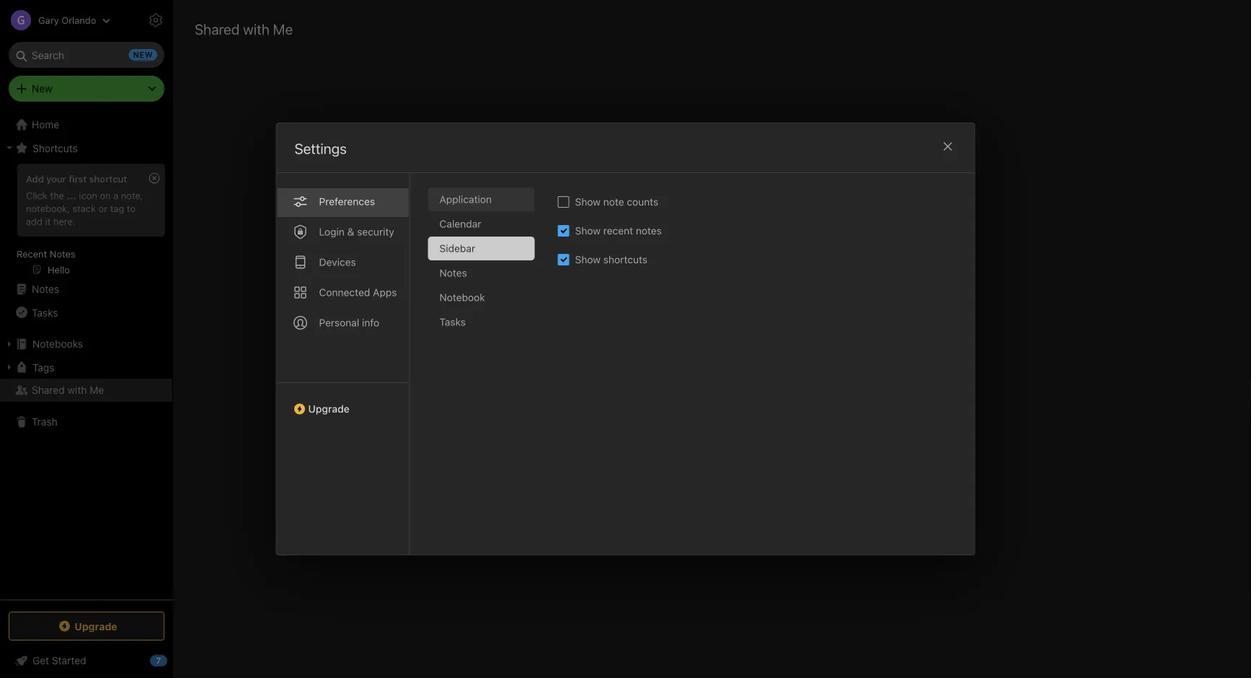 Task type: describe. For each thing, give the bounding box(es) containing it.
notes
[[636, 225, 662, 237]]

me inside 'element'
[[273, 20, 293, 37]]

add
[[26, 216, 43, 226]]

shared with me link
[[0, 379, 172, 402]]

info
[[362, 317, 380, 329]]

recent notes
[[17, 248, 76, 259]]

icon
[[79, 190, 97, 201]]

your
[[46, 173, 66, 184]]

group inside tree
[[0, 159, 172, 284]]

notebooks link
[[0, 333, 172, 356]]

first
[[69, 173, 87, 184]]

security
[[357, 226, 395, 238]]

with inside 'element'
[[243, 20, 270, 37]]

connected
[[319, 286, 370, 298]]

on
[[100, 190, 111, 201]]

show note counts
[[575, 196, 659, 208]]

notes inside group
[[50, 248, 76, 259]]

trash link
[[0, 411, 172, 434]]

tags
[[32, 361, 54, 373]]

tree containing home
[[0, 113, 173, 599]]

shared with me element
[[173, 0, 1252, 678]]

shared with me inside 'element'
[[195, 20, 293, 37]]

add your first shortcut
[[26, 173, 127, 184]]

settings image
[[147, 12, 165, 29]]

devices
[[319, 256, 356, 268]]

tasks button
[[0, 301, 172, 324]]

expand tags image
[[4, 361, 15, 373]]

shared with me inside tree
[[32, 384, 104, 396]]

application
[[440, 193, 492, 205]]

counts
[[627, 196, 659, 208]]

tag
[[110, 203, 124, 213]]

login & security
[[319, 226, 395, 238]]

notes link
[[0, 278, 172, 301]]

shortcuts
[[604, 254, 648, 266]]

connected apps
[[319, 286, 397, 298]]

show shortcuts
[[575, 254, 648, 266]]

calendar tab
[[428, 212, 535, 236]]

note,
[[121, 190, 143, 201]]

notes inside tab
[[440, 267, 467, 279]]

tasks inside tasks button
[[32, 306, 58, 318]]



Task type: vqa. For each thing, say whether or not it's contained in the screenshot.
settings
yes



Task type: locate. For each thing, give the bounding box(es) containing it.
Show recent notes checkbox
[[558, 225, 570, 237]]

shortcut
[[89, 173, 127, 184]]

0 vertical spatial upgrade
[[308, 403, 350, 415]]

0 horizontal spatial shared with me
[[32, 384, 104, 396]]

1 vertical spatial upgrade
[[75, 620, 117, 632]]

0 vertical spatial with
[[243, 20, 270, 37]]

new
[[32, 83, 53, 95]]

1 horizontal spatial upgrade button
[[277, 382, 409, 421]]

with inside tree
[[67, 384, 87, 396]]

click
[[26, 190, 47, 201]]

here.
[[53, 216, 75, 226]]

1 horizontal spatial with
[[243, 20, 270, 37]]

sidebar
[[440, 242, 476, 254]]

0 horizontal spatial me
[[90, 384, 104, 396]]

recent
[[17, 248, 47, 259]]

1 horizontal spatial tab list
[[428, 188, 547, 555]]

show recent notes
[[575, 225, 662, 237]]

upgrade button inside tab list
[[277, 382, 409, 421]]

show right show note counts option
[[575, 196, 601, 208]]

1 vertical spatial upgrade button
[[9, 612, 165, 641]]

1 show from the top
[[575, 196, 601, 208]]

application tab
[[428, 188, 535, 211]]

1 horizontal spatial shared with me
[[195, 20, 293, 37]]

tags button
[[0, 356, 172, 379]]

Show note counts checkbox
[[558, 196, 570, 208]]

3 show from the top
[[575, 254, 601, 266]]

me
[[273, 20, 293, 37], [90, 384, 104, 396]]

shared
[[195, 20, 240, 37], [32, 384, 65, 396]]

login
[[319, 226, 345, 238]]

apps
[[373, 286, 397, 298]]

1 horizontal spatial tasks
[[440, 316, 466, 328]]

settings
[[295, 140, 347, 157]]

me inside tree
[[90, 384, 104, 396]]

home link
[[0, 113, 173, 136]]

0 horizontal spatial with
[[67, 384, 87, 396]]

tab list for show note counts
[[428, 188, 547, 555]]

0 vertical spatial shared with me
[[195, 20, 293, 37]]

...
[[67, 190, 76, 201]]

show for show note counts
[[575, 196, 601, 208]]

upgrade for left upgrade popup button
[[75, 620, 117, 632]]

group containing add your first shortcut
[[0, 159, 172, 284]]

0 horizontal spatial upgrade
[[75, 620, 117, 632]]

tasks down notebook
[[440, 316, 466, 328]]

shared with me
[[195, 20, 293, 37], [32, 384, 104, 396]]

0 vertical spatial shared
[[195, 20, 240, 37]]

upgrade
[[308, 403, 350, 415], [75, 620, 117, 632]]

stack
[[72, 203, 96, 213]]

personal info
[[319, 317, 380, 329]]

0 horizontal spatial tasks
[[32, 306, 58, 318]]

tab list containing preferences
[[277, 173, 410, 555]]

upgrade for upgrade popup button inside tab list
[[308, 403, 350, 415]]

0 vertical spatial upgrade button
[[277, 382, 409, 421]]

shortcuts
[[32, 142, 78, 154]]

1 vertical spatial notes
[[440, 267, 467, 279]]

new button
[[9, 76, 165, 102]]

0 vertical spatial me
[[273, 20, 293, 37]]

note
[[604, 196, 624, 208]]

upgrade button
[[277, 382, 409, 421], [9, 612, 165, 641]]

shortcuts button
[[0, 136, 172, 159]]

a
[[113, 190, 118, 201]]

notebook
[[440, 291, 485, 303]]

2 vertical spatial notes
[[32, 283, 59, 295]]

notebook tab
[[428, 286, 535, 310]]

&
[[347, 226, 355, 238]]

recent
[[604, 225, 633, 237]]

show for show recent notes
[[575, 225, 601, 237]]

shared inside tree
[[32, 384, 65, 396]]

tasks inside tab
[[440, 316, 466, 328]]

upgrade inside tab list
[[308, 403, 350, 415]]

1 vertical spatial show
[[575, 225, 601, 237]]

with
[[243, 20, 270, 37], [67, 384, 87, 396]]

tree
[[0, 113, 173, 599]]

preferences
[[319, 196, 375, 207]]

icon on a note, notebook, stack or tag to add it here.
[[26, 190, 143, 226]]

tasks tab
[[428, 310, 535, 334]]

tab list
[[277, 173, 410, 555], [428, 188, 547, 555]]

notes
[[50, 248, 76, 259], [440, 267, 467, 279], [32, 283, 59, 295]]

notes right recent
[[50, 248, 76, 259]]

close image
[[940, 138, 957, 155]]

1 horizontal spatial me
[[273, 20, 293, 37]]

expand notebooks image
[[4, 338, 15, 350]]

add
[[26, 173, 44, 184]]

group
[[0, 159, 172, 284]]

1 vertical spatial shared with me
[[32, 384, 104, 396]]

show for show shortcuts
[[575, 254, 601, 266]]

personal
[[319, 317, 359, 329]]

notes down recent notes
[[32, 283, 59, 295]]

1 horizontal spatial shared
[[195, 20, 240, 37]]

tab list for calendar
[[277, 173, 410, 555]]

shared inside 'element'
[[195, 20, 240, 37]]

0 vertical spatial notes
[[50, 248, 76, 259]]

to
[[127, 203, 136, 213]]

1 vertical spatial shared
[[32, 384, 65, 396]]

show right show shortcuts option
[[575, 254, 601, 266]]

calendar
[[440, 218, 482, 230]]

2 show from the top
[[575, 225, 601, 237]]

shared right settings icon
[[195, 20, 240, 37]]

1 horizontal spatial upgrade
[[308, 403, 350, 415]]

it
[[45, 216, 51, 226]]

Show shortcuts checkbox
[[558, 254, 570, 266]]

notebook,
[[26, 203, 70, 213]]

0 vertical spatial show
[[575, 196, 601, 208]]

home
[[32, 119, 59, 131]]

sidebar tab
[[428, 237, 535, 260]]

tab list containing application
[[428, 188, 547, 555]]

show right show recent notes option
[[575, 225, 601, 237]]

notebooks
[[32, 338, 83, 350]]

shared down tags
[[32, 384, 65, 396]]

trash
[[32, 416, 58, 428]]

notes tab
[[428, 261, 535, 285]]

or
[[99, 203, 108, 213]]

show
[[575, 196, 601, 208], [575, 225, 601, 237], [575, 254, 601, 266]]

Search text field
[[19, 42, 154, 68]]

1 vertical spatial me
[[90, 384, 104, 396]]

0 horizontal spatial shared
[[32, 384, 65, 396]]

tasks
[[32, 306, 58, 318], [440, 316, 466, 328]]

the
[[50, 190, 64, 201]]

click the ...
[[26, 190, 76, 201]]

0 horizontal spatial upgrade button
[[9, 612, 165, 641]]

notes down sidebar at the top of the page
[[440, 267, 467, 279]]

tasks up 'notebooks'
[[32, 306, 58, 318]]

None search field
[[19, 42, 154, 68]]

0 horizontal spatial tab list
[[277, 173, 410, 555]]

2 vertical spatial show
[[575, 254, 601, 266]]

1 vertical spatial with
[[67, 384, 87, 396]]



